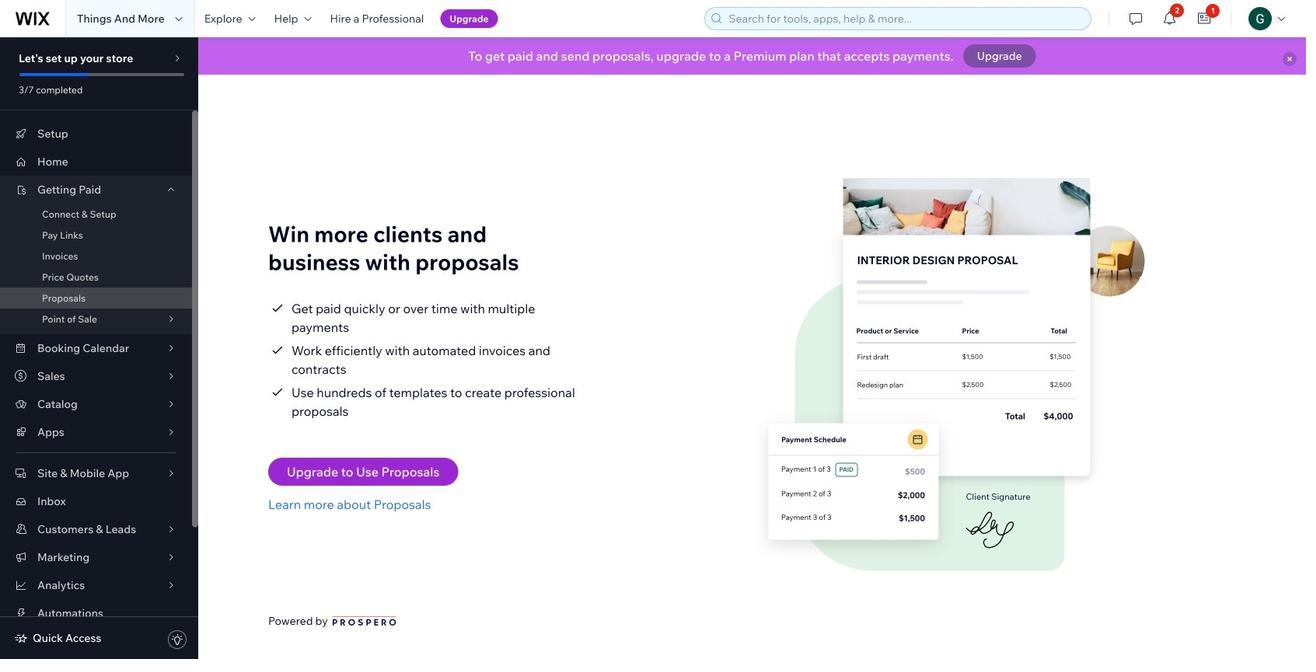 Task type: locate. For each thing, give the bounding box(es) containing it.
Search for tools, apps, help & more... field
[[724, 8, 1087, 30]]

alert
[[198, 37, 1307, 75]]



Task type: vqa. For each thing, say whether or not it's contained in the screenshot.
the bottommost be
no



Task type: describe. For each thing, give the bounding box(es) containing it.
sidebar element
[[0, 37, 198, 660]]



